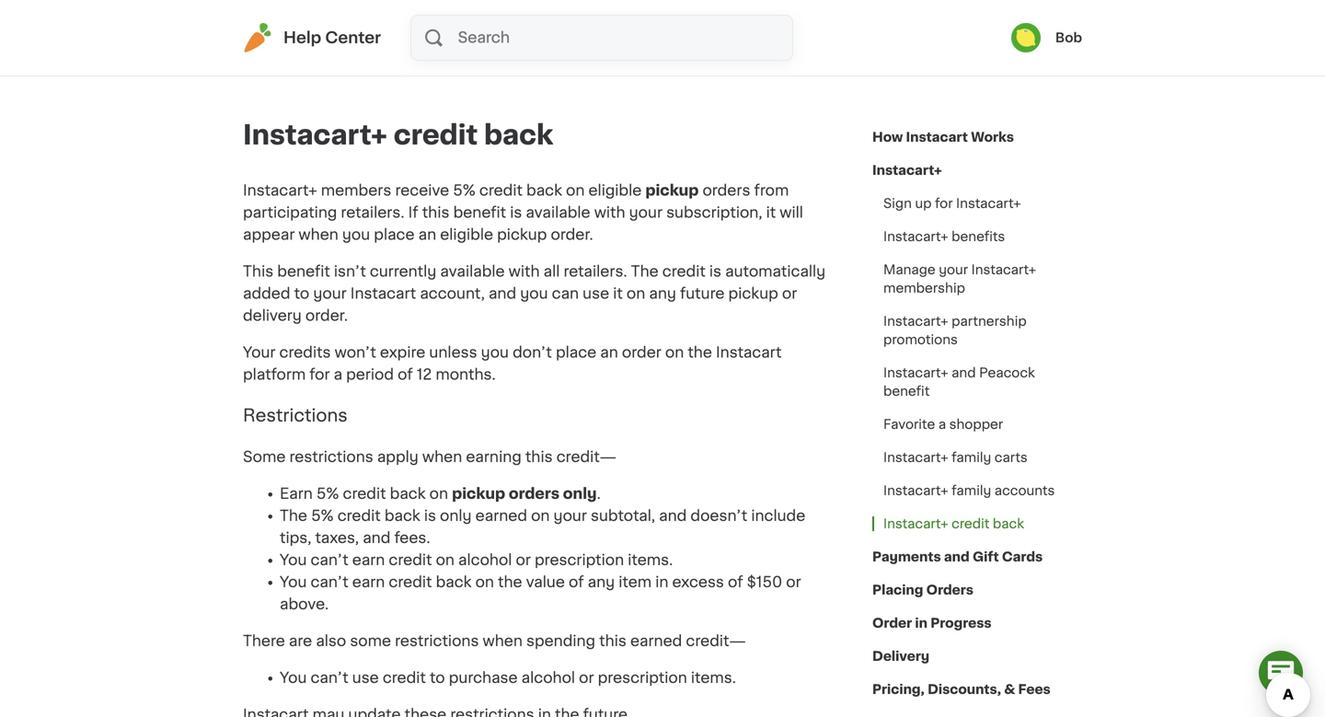 Task type: locate. For each thing, give the bounding box(es) containing it.
1 horizontal spatial this
[[526, 450, 553, 465]]

in right order
[[916, 617, 928, 630]]

you up isn't
[[342, 227, 370, 242]]

a right favorite on the right
[[939, 418, 947, 431]]

1 vertical spatial you
[[520, 286, 548, 301]]

benefit down the "instacart+ members receive 5% credit back on eligible pickup"
[[454, 205, 507, 220]]

1 horizontal spatial any
[[649, 286, 677, 301]]

is up "fees."
[[424, 509, 436, 523]]

place
[[374, 227, 415, 242], [556, 345, 597, 360]]

1 vertical spatial place
[[556, 345, 597, 360]]

this
[[422, 205, 450, 220], [526, 450, 553, 465], [600, 634, 627, 649]]

and right account,
[[489, 286, 517, 301]]

0 horizontal spatial benefit
[[277, 264, 330, 279]]

0 vertical spatial an
[[419, 227, 437, 242]]

place right don't
[[556, 345, 597, 360]]

placing orders
[[873, 584, 974, 597]]

0 vertical spatial to
[[294, 286, 310, 301]]

or
[[783, 286, 798, 301], [516, 553, 531, 568], [787, 575, 802, 590], [579, 671, 594, 686]]

payments
[[873, 551, 942, 564]]

orders up subscription,
[[703, 183, 751, 198]]

it inside orders from participating retailers. if this benefit is available with your subscription, it will appear when you place an eligible pickup order.
[[767, 205, 776, 220]]

1 horizontal spatial the
[[631, 264, 659, 279]]

restrictions
[[290, 450, 374, 465], [395, 634, 479, 649]]

instacart
[[906, 131, 969, 144], [351, 286, 416, 301], [716, 345, 782, 360]]

pickup up subscription,
[[646, 183, 699, 198]]

1 vertical spatial available
[[440, 264, 505, 279]]

5% right earn
[[317, 487, 339, 501]]

1 vertical spatial with
[[509, 264, 540, 279]]

is
[[510, 205, 522, 220], [710, 264, 722, 279], [424, 509, 436, 523]]

2 horizontal spatial you
[[520, 286, 548, 301]]

pickup inside earn 5% credit back on pickup orders only . the 5% credit back is only earned on your subtotal, and doesn't include tips, taxes, and fees. you can't earn credit on alcohol or prescription items. you can't earn credit back on the value of any item in excess of $150 or above.
[[452, 487, 506, 501]]

0 horizontal spatial to
[[294, 286, 310, 301]]

orders inside orders from participating retailers. if this benefit is available with your subscription, it will appear when you place an eligible pickup order.
[[703, 183, 751, 198]]

available up all
[[526, 205, 591, 220]]

your down isn't
[[313, 286, 347, 301]]

to left purchase
[[430, 671, 445, 686]]

benefit
[[454, 205, 507, 220], [277, 264, 330, 279], [884, 385, 930, 398]]

instacart up instacart+ link
[[906, 131, 969, 144]]

1 family from the top
[[952, 451, 992, 464]]

account,
[[420, 286, 485, 301]]

2 horizontal spatial is
[[710, 264, 722, 279]]

1 horizontal spatial items.
[[691, 671, 737, 686]]

instacart+ credit back up payments and gift cards
[[884, 517, 1025, 530]]

alcohol up there are also some restrictions when spending this earned credit—
[[459, 553, 512, 568]]

order. up credits
[[306, 308, 348, 323]]

it
[[767, 205, 776, 220], [613, 286, 623, 301]]

it left will
[[767, 205, 776, 220]]

is down the "instacart+ members receive 5% credit back on eligible pickup"
[[510, 205, 522, 220]]

earning
[[466, 450, 522, 465]]

use down some
[[352, 671, 379, 686]]

to inside this benefit isn't currently available with all retailers. the credit is automatically added to your instacart account, and you can use it on any future pickup or delivery order.
[[294, 286, 310, 301]]

an left order at the left of page
[[601, 345, 619, 360]]

is inside this benefit isn't currently available with all retailers. the credit is automatically added to your instacart account, and you can use it on any future pickup or delivery order.
[[710, 264, 722, 279]]

when up the you can't use credit to purchase alcohol or prescription items.
[[483, 634, 523, 649]]

0 horizontal spatial available
[[440, 264, 505, 279]]

earned inside earn 5% credit back on pickup orders only . the 5% credit back is only earned on your subtotal, and doesn't include tips, taxes, and fees. you can't earn credit on alcohol or prescription items. you can't earn credit back on the value of any item in excess of $150 or above.
[[476, 509, 528, 523]]

some
[[350, 634, 391, 649]]

earned down earning
[[476, 509, 528, 523]]

retailers. inside orders from participating retailers. if this benefit is available with your subscription, it will appear when you place an eligible pickup order.
[[341, 205, 405, 220]]

pickup up all
[[497, 227, 547, 242]]

unless
[[429, 345, 478, 360]]

instacart down future
[[716, 345, 782, 360]]

this right spending
[[600, 634, 627, 649]]

0 vertical spatial benefit
[[454, 205, 507, 220]]

family up instacart+ family accounts
[[952, 451, 992, 464]]

credit— up .
[[557, 450, 617, 465]]

an inside your credits won't expire unless you don't place an order on the instacart platform for a period of 12 months.
[[601, 345, 619, 360]]

2 horizontal spatial instacart
[[906, 131, 969, 144]]

benefit inside orders from participating retailers. if this benefit is available with your subscription, it will appear when you place an eligible pickup order.
[[454, 205, 507, 220]]

instacart+ down favorite on the right
[[884, 451, 949, 464]]

retailers. up can at the top left of the page
[[564, 264, 628, 279]]

for down credits
[[310, 367, 330, 382]]

0 horizontal spatial the
[[280, 509, 308, 523]]

any inside earn 5% credit back on pickup orders only . the 5% credit back is only earned on your subtotal, and doesn't include tips, taxes, and fees. you can't earn credit on alcohol or prescription items. you can't earn credit back on the value of any item in excess of $150 or above.
[[588, 575, 615, 590]]

the right order at the left of page
[[688, 345, 713, 360]]

benefit up added
[[277, 264, 330, 279]]

you inside orders from participating retailers. if this benefit is available with your subscription, it will appear when you place an eligible pickup order.
[[342, 227, 370, 242]]

if
[[408, 205, 419, 220]]

1 vertical spatial a
[[939, 418, 947, 431]]

2 family from the top
[[952, 484, 992, 497]]

for right up at top
[[936, 197, 953, 210]]

1 vertical spatial you
[[280, 575, 307, 590]]

instacart+ up participating
[[243, 183, 317, 198]]

0 vertical spatial family
[[952, 451, 992, 464]]

instacart+ down benefits
[[972, 263, 1037, 276]]

pickup down earning
[[452, 487, 506, 501]]

2 vertical spatial benefit
[[884, 385, 930, 398]]

0 horizontal spatial you
[[342, 227, 370, 242]]

and left the gift
[[945, 551, 970, 564]]

2 you from the top
[[280, 575, 307, 590]]

your left subtotal,
[[554, 509, 587, 523]]

0 vertical spatial for
[[936, 197, 953, 210]]

1 horizontal spatial instacart
[[716, 345, 782, 360]]

you up above. in the bottom of the page
[[280, 575, 307, 590]]

0 horizontal spatial a
[[334, 367, 343, 382]]

any
[[649, 286, 677, 301], [588, 575, 615, 590]]

or inside this benefit isn't currently available with all retailers. the credit is automatically added to your instacart account, and you can use it on any future pickup or delivery order.
[[783, 286, 798, 301]]

instacart+ family carts link
[[873, 441, 1039, 474]]

any left item
[[588, 575, 615, 590]]

up
[[916, 197, 932, 210]]

1 horizontal spatial use
[[583, 286, 610, 301]]

1 horizontal spatial available
[[526, 205, 591, 220]]

1 horizontal spatial retailers.
[[564, 264, 628, 279]]

when inside orders from participating retailers. if this benefit is available with your subscription, it will appear when you place an eligible pickup order.
[[299, 227, 339, 242]]

can't
[[311, 553, 349, 568], [311, 575, 349, 590], [311, 671, 349, 686]]

when down participating
[[299, 227, 339, 242]]

0 horizontal spatial place
[[374, 227, 415, 242]]

restrictions up purchase
[[395, 634, 479, 649]]

instacart+ up members
[[243, 122, 388, 148]]

when
[[299, 227, 339, 242], [423, 450, 462, 465], [483, 634, 523, 649]]

0 vertical spatial alcohol
[[459, 553, 512, 568]]

restrictions up earn
[[290, 450, 374, 465]]

back up the "instacart+ members receive 5% credit back on eligible pickup"
[[484, 122, 554, 148]]

5%
[[453, 183, 476, 198], [317, 487, 339, 501], [311, 509, 334, 523]]

1 horizontal spatial orders
[[703, 183, 751, 198]]

1 horizontal spatial the
[[688, 345, 713, 360]]

1 vertical spatial for
[[310, 367, 330, 382]]

1 horizontal spatial of
[[569, 575, 584, 590]]

0 vertical spatial items.
[[628, 553, 673, 568]]

1 vertical spatial family
[[952, 484, 992, 497]]

placing orders link
[[873, 574, 974, 607]]

on
[[566, 183, 585, 198], [627, 286, 646, 301], [666, 345, 684, 360], [430, 487, 448, 501], [531, 509, 550, 523], [436, 553, 455, 568], [476, 575, 494, 590]]

0 vertical spatial available
[[526, 205, 591, 220]]

items.
[[628, 553, 673, 568], [691, 671, 737, 686]]

you down tips, at left
[[280, 553, 307, 568]]

pickup
[[646, 183, 699, 198], [497, 227, 547, 242], [729, 286, 779, 301], [452, 487, 506, 501]]

0 vertical spatial order.
[[551, 227, 594, 242]]

on inside your credits won't expire unless you don't place an order on the instacart platform for a period of 12 months.
[[666, 345, 684, 360]]

5% up taxes,
[[311, 509, 334, 523]]

the left value
[[498, 575, 523, 590]]

1 horizontal spatial for
[[936, 197, 953, 210]]

and
[[489, 286, 517, 301], [952, 366, 977, 379], [659, 509, 687, 523], [363, 531, 391, 546], [945, 551, 970, 564]]

retailers. inside this benefit isn't currently available with all retailers. the credit is automatically added to your instacart account, and you can use it on any future pickup or delivery order.
[[564, 264, 628, 279]]

credit— down excess
[[686, 634, 746, 649]]

1 horizontal spatial it
[[767, 205, 776, 220]]

prescription
[[535, 553, 624, 568], [598, 671, 688, 686]]

order. up all
[[551, 227, 594, 242]]

1 vertical spatial any
[[588, 575, 615, 590]]

available up account,
[[440, 264, 505, 279]]

0 horizontal spatial it
[[613, 286, 623, 301]]

this right earning
[[526, 450, 553, 465]]

for
[[936, 197, 953, 210], [310, 367, 330, 382]]

2 horizontal spatial benefit
[[884, 385, 930, 398]]

instacart+ benefits link
[[873, 220, 1017, 253]]

0 vertical spatial earned
[[476, 509, 528, 523]]

1 vertical spatial items.
[[691, 671, 737, 686]]

a inside your credits won't expire unless you don't place an order on the instacart platform for a period of 12 months.
[[334, 367, 343, 382]]

is inside orders from participating retailers. if this benefit is available with your subscription, it will appear when you place an eligible pickup order.
[[510, 205, 522, 220]]

5% right 'receive'
[[453, 183, 476, 198]]

for inside your credits won't expire unless you don't place an order on the instacart platform for a period of 12 months.
[[310, 367, 330, 382]]

the up tips, at left
[[280, 509, 308, 523]]

0 horizontal spatial with
[[509, 264, 540, 279]]

use inside this benefit isn't currently available with all retailers. the credit is automatically added to your instacart account, and you can use it on any future pickup or delivery order.
[[583, 286, 610, 301]]

this inside orders from participating retailers. if this benefit is available with your subscription, it will appear when you place an eligible pickup order.
[[422, 205, 450, 220]]

benefit up favorite on the right
[[884, 385, 930, 398]]

back up cards
[[993, 517, 1025, 530]]

2 vertical spatial when
[[483, 634, 523, 649]]

order in progress
[[873, 617, 992, 630]]

how instacart works link
[[873, 121, 1015, 154]]

1 horizontal spatial an
[[601, 345, 619, 360]]

instacart+ partnership promotions link
[[873, 305, 1083, 356]]

0 vertical spatial prescription
[[535, 553, 624, 568]]

0 vertical spatial use
[[583, 286, 610, 301]]

0 vertical spatial instacart+ credit back
[[243, 122, 554, 148]]

0 vertical spatial you
[[342, 227, 370, 242]]

1 vertical spatial only
[[440, 509, 472, 523]]

instacart+ up manage at the top
[[884, 230, 949, 243]]

it right can at the top left of the page
[[613, 286, 623, 301]]

only
[[563, 487, 597, 501], [440, 509, 472, 523]]

carts
[[995, 451, 1028, 464]]

earned
[[476, 509, 528, 523], [631, 634, 683, 649]]

alcohol down spending
[[522, 671, 576, 686]]

sign up for instacart+
[[884, 197, 1022, 210]]

progress
[[931, 617, 992, 630]]

1 horizontal spatial with
[[595, 205, 626, 220]]

1 vertical spatial order.
[[306, 308, 348, 323]]

1 vertical spatial the
[[280, 509, 308, 523]]

your
[[629, 205, 663, 220], [939, 263, 969, 276], [313, 286, 347, 301], [554, 509, 587, 523]]

delivery
[[243, 308, 302, 323]]

a down won't
[[334, 367, 343, 382]]

back up all
[[527, 183, 563, 198]]

1 vertical spatial benefit
[[277, 264, 330, 279]]

in right item
[[656, 575, 669, 590]]

1 horizontal spatial place
[[556, 345, 597, 360]]

1 vertical spatial to
[[430, 671, 445, 686]]

any inside this benefit isn't currently available with all retailers. the credit is automatically added to your instacart account, and you can use it on any future pickup or delivery order.
[[649, 286, 677, 301]]

1 vertical spatial the
[[498, 575, 523, 590]]

order. inside this benefit isn't currently available with all retailers. the credit is automatically added to your instacart account, and you can use it on any future pickup or delivery order.
[[306, 308, 348, 323]]

only up subtotal,
[[563, 487, 597, 501]]

and left "fees."
[[363, 531, 391, 546]]

the inside earn 5% credit back on pickup orders only . the 5% credit back is only earned on your subtotal, and doesn't include tips, taxes, and fees. you can't earn credit on alcohol or prescription items. you can't earn credit back on the value of any item in excess of $150 or above.
[[280, 509, 308, 523]]

your down the instacart+ benefits "link"
[[939, 263, 969, 276]]

bob
[[1056, 31, 1083, 44]]

0 vertical spatial when
[[299, 227, 339, 242]]

1 vertical spatial alcohol
[[522, 671, 576, 686]]

0 vertical spatial only
[[563, 487, 597, 501]]

your left subscription,
[[629, 205, 663, 220]]

back up "fees."
[[385, 509, 421, 523]]

0 horizontal spatial the
[[498, 575, 523, 590]]

available
[[526, 205, 591, 220], [440, 264, 505, 279]]

place inside orders from participating retailers. if this benefit is available with your subscription, it will appear when you place an eligible pickup order.
[[374, 227, 415, 242]]

you inside your credits won't expire unless you don't place an order on the instacart platform for a period of 12 months.
[[481, 345, 509, 360]]

and down 'instacart+ partnership promotions'
[[952, 366, 977, 379]]

family for accounts
[[952, 484, 992, 497]]

orders inside earn 5% credit back on pickup orders only . the 5% credit back is only earned on your subtotal, and doesn't include tips, taxes, and fees. you can't earn credit on alcohol or prescription items. you can't earn credit back on the value of any item in excess of $150 or above.
[[509, 487, 560, 501]]

credits
[[279, 345, 331, 360]]

0 vertical spatial place
[[374, 227, 415, 242]]

of
[[398, 367, 413, 382], [569, 575, 584, 590], [728, 575, 744, 590]]

members
[[321, 183, 392, 198]]

discounts,
[[928, 683, 1002, 696]]

1 vertical spatial can't
[[311, 575, 349, 590]]

future
[[680, 286, 725, 301]]

you up months.
[[481, 345, 509, 360]]

orders down earning
[[509, 487, 560, 501]]

0 horizontal spatial retailers.
[[341, 205, 405, 220]]

0 horizontal spatial orders
[[509, 487, 560, 501]]

1 vertical spatial use
[[352, 671, 379, 686]]

use right can at the top left of the page
[[583, 286, 610, 301]]

0 horizontal spatial earned
[[476, 509, 528, 523]]

your credits won't expire unless you don't place an order on the instacart platform for a period of 12 months.
[[243, 345, 782, 382]]

1 horizontal spatial when
[[423, 450, 462, 465]]

instacart+ family accounts
[[884, 484, 1056, 497]]

instacart down currently
[[351, 286, 416, 301]]

payments and gift cards
[[873, 551, 1043, 564]]

1 vertical spatial instacart+ credit back
[[884, 517, 1025, 530]]

of left 12
[[398, 367, 413, 382]]

0 horizontal spatial alcohol
[[459, 553, 512, 568]]

this right if
[[422, 205, 450, 220]]

currently
[[370, 264, 437, 279]]

can't down taxes,
[[311, 553, 349, 568]]

or down automatically
[[783, 286, 798, 301]]

back down apply
[[390, 487, 426, 501]]

retailers. down members
[[341, 205, 405, 220]]

1 vertical spatial instacart
[[351, 286, 416, 301]]

instacart+ down promotions
[[884, 366, 949, 379]]

0 vertical spatial earn
[[352, 553, 385, 568]]

1 vertical spatial this
[[526, 450, 553, 465]]

pricing, discounts, & fees link
[[873, 673, 1051, 706]]

gift
[[973, 551, 1000, 564]]

0 horizontal spatial in
[[656, 575, 669, 590]]

family down instacart+ family carts
[[952, 484, 992, 497]]

any left future
[[649, 286, 677, 301]]

0 horizontal spatial an
[[419, 227, 437, 242]]

can't up above. in the bottom of the page
[[311, 575, 349, 590]]

instacart+ credit back up 'receive'
[[243, 122, 554, 148]]

0 vertical spatial can't
[[311, 553, 349, 568]]

is up future
[[710, 264, 722, 279]]

available inside this benefit isn't currently available with all retailers. the credit is automatically added to your instacart account, and you can use it on any future pickup or delivery order.
[[440, 264, 505, 279]]

2 vertical spatial you
[[280, 671, 307, 686]]

of left $150
[[728, 575, 744, 590]]

2 horizontal spatial this
[[600, 634, 627, 649]]

back up there are also some restrictions when spending this earned credit—
[[436, 575, 472, 590]]

to right added
[[294, 286, 310, 301]]

period
[[346, 367, 394, 382]]

1 vertical spatial eligible
[[440, 227, 494, 242]]

instacart+ up promotions
[[884, 315, 949, 328]]

0 horizontal spatial for
[[310, 367, 330, 382]]

there
[[243, 634, 285, 649]]

in inside earn 5% credit back on pickup orders only . the 5% credit back is only earned on your subtotal, and doesn't include tips, taxes, and fees. you can't earn credit on alcohol or prescription items. you can't earn credit back on the value of any item in excess of $150 or above.
[[656, 575, 669, 590]]

you down are at bottom
[[280, 671, 307, 686]]

place down if
[[374, 227, 415, 242]]

instacart+ inside instacart+ and peacock benefit
[[884, 366, 949, 379]]

0 horizontal spatial instacart
[[351, 286, 416, 301]]

credit
[[394, 122, 478, 148], [480, 183, 523, 198], [663, 264, 706, 279], [343, 487, 386, 501], [338, 509, 381, 523], [952, 517, 990, 530], [389, 553, 432, 568], [389, 575, 432, 590], [383, 671, 426, 686]]

instacart+ link
[[873, 154, 943, 187]]

apply
[[377, 450, 419, 465]]

instacart+ up payments
[[884, 517, 949, 530]]

instacart image
[[243, 23, 273, 52]]

pickup down automatically
[[729, 286, 779, 301]]

0 vertical spatial credit—
[[557, 450, 617, 465]]

0 vertical spatial is
[[510, 205, 522, 220]]

alcohol inside earn 5% credit back on pickup orders only . the 5% credit back is only earned on your subtotal, and doesn't include tips, taxes, and fees. you can't earn credit on alcohol or prescription items. you can't earn credit back on the value of any item in excess of $150 or above.
[[459, 553, 512, 568]]

the up order at the left of page
[[631, 264, 659, 279]]

favorite a shopper
[[884, 418, 1004, 431]]

manage your instacart+ membership link
[[873, 253, 1083, 305]]

1 vertical spatial it
[[613, 286, 623, 301]]



Task type: describe. For each thing, give the bounding box(es) containing it.
credit inside this benefit isn't currently available with all retailers. the credit is automatically added to your instacart account, and you can use it on any future pickup or delivery order.
[[663, 264, 706, 279]]

an inside orders from participating retailers. if this benefit is available with your subscription, it will appear when you place an eligible pickup order.
[[419, 227, 437, 242]]

this for earning
[[526, 450, 553, 465]]

pickup inside orders from participating retailers. if this benefit is available with your subscription, it will appear when you place an eligible pickup order.
[[497, 227, 547, 242]]

participating
[[243, 205, 337, 220]]

orders from participating retailers. if this benefit is available with your subscription, it will appear when you place an eligible pickup order.
[[243, 183, 804, 242]]

doesn't
[[691, 509, 748, 523]]

delivery
[[873, 650, 930, 663]]

instacart+ and peacock benefit
[[884, 366, 1036, 398]]

0 horizontal spatial credit—
[[557, 450, 617, 465]]

Search search field
[[456, 16, 793, 60]]

added
[[243, 286, 291, 301]]

1 horizontal spatial in
[[916, 617, 928, 630]]

1 horizontal spatial eligible
[[589, 183, 642, 198]]

this
[[243, 264, 274, 279]]

3 can't from the top
[[311, 671, 349, 686]]

0 vertical spatial restrictions
[[290, 450, 374, 465]]

value
[[526, 575, 565, 590]]

is inside earn 5% credit back on pickup orders only . the 5% credit back is only earned on your subtotal, and doesn't include tips, taxes, and fees. you can't earn credit on alcohol or prescription items. you can't earn credit back on the value of any item in excess of $150 or above.
[[424, 509, 436, 523]]

the inside earn 5% credit back on pickup orders only . the 5% credit back is only earned on your subtotal, and doesn't include tips, taxes, and fees. you can't earn credit on alcohol or prescription items. you can't earn credit back on the value of any item in excess of $150 or above.
[[498, 575, 523, 590]]

there are also some restrictions when spending this earned credit—
[[243, 634, 746, 649]]

earn 5% credit back on pickup orders only . the 5% credit back is only earned on your subtotal, and doesn't include tips, taxes, and fees. you can't earn credit on alcohol or prescription items. you can't earn credit back on the value of any item in excess of $150 or above.
[[280, 487, 806, 612]]

subtotal,
[[591, 509, 656, 523]]

1 horizontal spatial instacart+ credit back
[[884, 517, 1025, 530]]

it inside this benefit isn't currently available with all retailers. the credit is automatically added to your instacart account, and you can use it on any future pickup or delivery order.
[[613, 286, 623, 301]]

the inside your credits won't expire unless you don't place an order on the instacart platform for a period of 12 months.
[[688, 345, 713, 360]]

0 horizontal spatial instacart+ credit back
[[243, 122, 554, 148]]

shopper
[[950, 418, 1004, 431]]

or up value
[[516, 553, 531, 568]]

your inside orders from participating retailers. if this benefit is available with your subscription, it will appear when you place an eligible pickup order.
[[629, 205, 663, 220]]

pricing,
[[873, 683, 925, 696]]

from
[[755, 183, 789, 198]]

user avatar image
[[1012, 23, 1041, 52]]

&
[[1005, 683, 1016, 696]]

instacart inside your credits won't expire unless you don't place an order on the instacart platform for a period of 12 months.
[[716, 345, 782, 360]]

promotions
[[884, 333, 958, 346]]

for inside sign up for instacart+ link
[[936, 197, 953, 210]]

2 vertical spatial 5%
[[311, 509, 334, 523]]

are
[[289, 634, 312, 649]]

0 vertical spatial 5%
[[453, 183, 476, 198]]

order
[[873, 617, 913, 630]]

order
[[622, 345, 662, 360]]

your inside manage your instacart+ membership
[[939, 263, 969, 276]]

cards
[[1003, 551, 1043, 564]]

2 horizontal spatial when
[[483, 634, 523, 649]]

or right $150
[[787, 575, 802, 590]]

instacart+ inside 'instacart+ partnership promotions'
[[884, 315, 949, 328]]

subscription,
[[667, 205, 763, 220]]

all
[[544, 264, 560, 279]]

order in progress link
[[873, 607, 992, 640]]

1 vertical spatial prescription
[[598, 671, 688, 686]]

can
[[552, 286, 579, 301]]

1 vertical spatial restrictions
[[395, 634, 479, 649]]

months.
[[436, 367, 496, 382]]

items. inside earn 5% credit back on pickup orders only . the 5% credit back is only earned on your subtotal, and doesn't include tips, taxes, and fees. you can't earn credit on alcohol or prescription items. you can't earn credit back on the value of any item in excess of $150 or above.
[[628, 553, 673, 568]]

2 can't from the top
[[311, 575, 349, 590]]

instacart inside this benefit isn't currently available with all retailers. the credit is automatically added to your instacart account, and you can use it on any future pickup or delivery order.
[[351, 286, 416, 301]]

1 earn from the top
[[352, 553, 385, 568]]

expire
[[380, 345, 426, 360]]

manage your instacart+ membership
[[884, 263, 1037, 295]]

you can't use credit to purchase alcohol or prescription items.
[[280, 671, 737, 686]]

2 horizontal spatial of
[[728, 575, 744, 590]]

earn
[[280, 487, 313, 501]]

fees.
[[394, 531, 431, 546]]

above.
[[280, 597, 329, 612]]

membership
[[884, 282, 966, 295]]

instacart+ up benefits
[[957, 197, 1022, 210]]

0 horizontal spatial use
[[352, 671, 379, 686]]

pricing, discounts, & fees
[[873, 683, 1051, 696]]

don't
[[513, 345, 552, 360]]

instacart+ partnership promotions
[[884, 315, 1027, 346]]

instacart+ benefits
[[884, 230, 1006, 243]]

place inside your credits won't expire unless you don't place an order on the instacart platform for a period of 12 months.
[[556, 345, 597, 360]]

placing
[[873, 584, 924, 597]]

bob link
[[1012, 23, 1083, 52]]

sign up for instacart+ link
[[873, 187, 1033, 220]]

2 earn from the top
[[352, 575, 385, 590]]

1 can't from the top
[[311, 553, 349, 568]]

delivery link
[[873, 640, 930, 673]]

eligible inside orders from participating retailers. if this benefit is available with your subscription, it will appear when you place an eligible pickup order.
[[440, 227, 494, 242]]

and inside this benefit isn't currently available with all retailers. the credit is automatically added to your instacart account, and you can use it on any future pickup or delivery order.
[[489, 286, 517, 301]]

1 horizontal spatial only
[[563, 487, 597, 501]]

your
[[243, 345, 276, 360]]

how instacart works
[[873, 131, 1015, 144]]

instacart+ and peacock benefit link
[[873, 356, 1083, 408]]

you inside this benefit isn't currently available with all retailers. the credit is automatically added to your instacart account, and you can use it on any future pickup or delivery order.
[[520, 286, 548, 301]]

purchase
[[449, 671, 518, 686]]

1 vertical spatial when
[[423, 450, 462, 465]]

instacart+ family accounts link
[[873, 474, 1067, 507]]

item
[[619, 575, 652, 590]]

benefit inside this benefit isn't currently available with all retailers. the credit is automatically added to your instacart account, and you can use it on any future pickup or delivery order.
[[277, 264, 330, 279]]

taxes,
[[315, 531, 359, 546]]

excess
[[673, 575, 725, 590]]

available inside orders from participating retailers. if this benefit is available with your subscription, it will appear when you place an eligible pickup order.
[[526, 205, 591, 220]]

your inside earn 5% credit back on pickup orders only . the 5% credit back is only earned on your subtotal, and doesn't include tips, taxes, and fees. you can't earn credit on alcohol or prescription items. you can't earn credit back on the value of any item in excess of $150 or above.
[[554, 509, 587, 523]]

and inside instacart+ and peacock benefit
[[952, 366, 977, 379]]

include
[[752, 509, 806, 523]]

how
[[873, 131, 903, 144]]

benefit inside instacart+ and peacock benefit
[[884, 385, 930, 398]]

of inside your credits won't expire unless you don't place an order on the instacart platform for a period of 12 months.
[[398, 367, 413, 382]]

1 horizontal spatial to
[[430, 671, 445, 686]]

the inside this benefit isn't currently available with all retailers. the credit is automatically added to your instacart account, and you can use it on any future pickup or delivery order.
[[631, 264, 659, 279]]

or down spending
[[579, 671, 594, 686]]

with inside this benefit isn't currently available with all retailers. the credit is automatically added to your instacart account, and you can use it on any future pickup or delivery order.
[[509, 264, 540, 279]]

restrictions
[[243, 407, 352, 424]]

peacock
[[980, 366, 1036, 379]]

accounts
[[995, 484, 1056, 497]]

appear
[[243, 227, 295, 242]]

receive
[[395, 183, 450, 198]]

1 you from the top
[[280, 553, 307, 568]]

3 you from the top
[[280, 671, 307, 686]]

spending
[[527, 634, 596, 649]]

your inside this benefit isn't currently available with all retailers. the credit is automatically added to your instacart account, and you can use it on any future pickup or delivery order.
[[313, 286, 347, 301]]

benefits
[[952, 230, 1006, 243]]

automatically
[[726, 264, 826, 279]]

1 vertical spatial 5%
[[317, 487, 339, 501]]

prescription inside earn 5% credit back on pickup orders only . the 5% credit back is only earned on your subtotal, and doesn't include tips, taxes, and fees. you can't earn credit on alcohol or prescription items. you can't earn credit back on the value of any item in excess of $150 or above.
[[535, 553, 624, 568]]

order. inside orders from participating retailers. if this benefit is available with your subscription, it will appear when you place an eligible pickup order.
[[551, 227, 594, 242]]

manage
[[884, 263, 936, 276]]

payments and gift cards link
[[873, 540, 1043, 574]]

1 horizontal spatial credit—
[[686, 634, 746, 649]]

1 horizontal spatial earned
[[631, 634, 683, 649]]

some restrictions apply when earning this credit—
[[243, 450, 617, 465]]

also
[[316, 634, 346, 649]]

partnership
[[952, 315, 1027, 328]]

pickup inside this benefit isn't currently available with all retailers. the credit is automatically added to your instacart account, and you can use it on any future pickup or delivery order.
[[729, 286, 779, 301]]

family for carts
[[952, 451, 992, 464]]

1 horizontal spatial alcohol
[[522, 671, 576, 686]]

favorite a shopper link
[[873, 408, 1015, 441]]

this for if
[[422, 205, 450, 220]]

on inside this benefit isn't currently available with all retailers. the credit is automatically added to your instacart account, and you can use it on any future pickup or delivery order.
[[627, 286, 646, 301]]

will
[[780, 205, 804, 220]]

instacart+ up instacart+ credit back link at the bottom of the page
[[884, 484, 949, 497]]

orders
[[927, 584, 974, 597]]

.
[[597, 487, 601, 501]]

with inside orders from participating retailers. if this benefit is available with your subscription, it will appear when you place an eligible pickup order.
[[595, 205, 626, 220]]

this benefit isn't currently available with all retailers. the credit is automatically added to your instacart account, and you can use it on any future pickup or delivery order.
[[243, 264, 826, 323]]

works
[[972, 131, 1015, 144]]

instacart+ inside "link"
[[884, 230, 949, 243]]

favorite
[[884, 418, 936, 431]]

center
[[325, 30, 381, 46]]

instacart+ inside manage your instacart+ membership
[[972, 263, 1037, 276]]

some
[[243, 450, 286, 465]]

12
[[417, 367, 432, 382]]

instacart+ family carts
[[884, 451, 1028, 464]]

instacart+ up 'sign'
[[873, 164, 943, 177]]

isn't
[[334, 264, 366, 279]]

instacart+ credit back link
[[873, 507, 1036, 540]]

and left "doesn't"
[[659, 509, 687, 523]]

instacart+ members receive 5% credit back on eligible pickup
[[243, 183, 699, 198]]

platform
[[243, 367, 306, 382]]



Task type: vqa. For each thing, say whether or not it's contained in the screenshot.
11 Many
no



